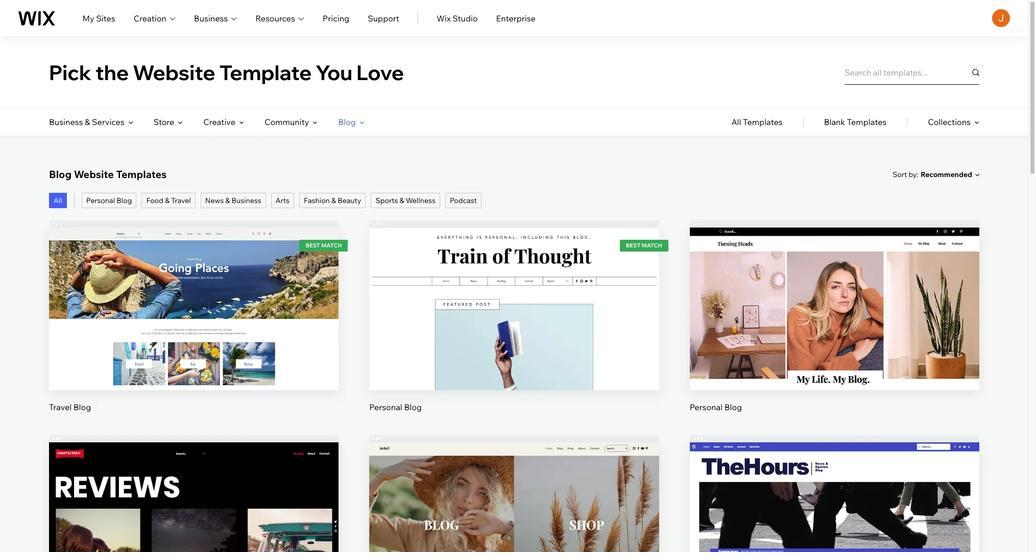 Task type: locate. For each thing, give the bounding box(es) containing it.
edit button
[[170, 282, 218, 306], [811, 282, 859, 306], [170, 497, 218, 522], [490, 497, 539, 522], [811, 497, 859, 522]]

blank
[[825, 117, 846, 127]]

None search field
[[845, 60, 980, 85]]

0 horizontal spatial personal blog
[[86, 196, 132, 205]]

view for view popup button corresponding to 1st blog website templates - personal blog image from left
[[505, 324, 524, 334]]

& left beauty
[[332, 196, 336, 205]]

food & travel
[[146, 196, 191, 205]]

all templates link
[[732, 108, 783, 136]]

edit button for blog website templates - movie blog image
[[170, 497, 218, 522]]

blog inside categories by subject element
[[338, 117, 356, 127]]

the
[[96, 60, 129, 85]]

personal blog group
[[370, 221, 660, 413], [690, 221, 980, 413]]

& for services
[[85, 117, 90, 127]]

travel
[[171, 196, 191, 205], [49, 403, 72, 413]]

templates for blank templates
[[848, 117, 887, 127]]

edit button for the blog website templates - news blog "image"
[[811, 497, 859, 522]]

1 horizontal spatial personal blog
[[370, 403, 422, 413]]

templates inside all templates link
[[744, 117, 783, 127]]

personal blog
[[86, 196, 132, 205], [370, 403, 422, 413], [690, 403, 743, 413]]

1 horizontal spatial blog website templates - personal blog image
[[690, 228, 980, 391]]

personal blog group containing edit
[[690, 221, 980, 413]]

& inside categories by subject element
[[85, 117, 90, 127]]

1 horizontal spatial website
[[133, 60, 216, 85]]

& right sports
[[400, 196, 404, 205]]

website up store
[[133, 60, 216, 85]]

business
[[194, 13, 228, 23], [49, 117, 83, 127], [232, 196, 261, 205]]

2 horizontal spatial templates
[[848, 117, 887, 127]]

0 horizontal spatial website
[[74, 168, 114, 181]]

sports & wellness link
[[371, 193, 440, 208]]

resources
[[256, 13, 295, 23]]

edit for edit button related to the blog website templates - news blog "image"
[[827, 504, 843, 514]]

all inside the generic categories element
[[732, 117, 742, 127]]

travel blog group
[[49, 221, 339, 413]]

my
[[83, 13, 94, 23]]

edit for edit button in the the 'travel blog' group
[[186, 289, 202, 299]]

0 vertical spatial all
[[732, 117, 742, 127]]

beauty
[[338, 196, 361, 205]]

1 vertical spatial business
[[49, 117, 83, 127]]

& right the news
[[225, 196, 230, 205]]

you
[[316, 60, 353, 85]]

& for travel
[[165, 196, 170, 205]]

all templates
[[732, 117, 783, 127]]

& for beauty
[[332, 196, 336, 205]]

wellness
[[406, 196, 436, 205]]

personal blog inside personal blog link
[[86, 196, 132, 205]]

my sites link
[[83, 12, 115, 24]]

1 blog website templates - personal blog image from the left
[[370, 228, 660, 391]]

blog website templates - personal blog image
[[370, 228, 660, 391], [690, 228, 980, 391]]

1 personal blog group from the left
[[370, 221, 660, 413]]

templates
[[744, 117, 783, 127], [848, 117, 887, 127], [116, 168, 167, 181]]

creation button
[[134, 12, 176, 24]]

view for view popup button associated with blog website templates - movie blog image
[[185, 539, 203, 549]]

0 horizontal spatial personal blog group
[[370, 221, 660, 413]]

enterprise link
[[496, 12, 536, 24]]

all
[[732, 117, 742, 127], [54, 196, 62, 205]]

podcast link
[[446, 193, 482, 208]]

1 horizontal spatial personal
[[370, 403, 403, 413]]

templates inside blank templates 'link'
[[848, 117, 887, 127]]

travel inside "link"
[[171, 196, 191, 205]]

edit for edit button for 2nd blog website templates - personal blog image from left
[[827, 289, 843, 299]]

1 horizontal spatial travel
[[171, 196, 191, 205]]

pricing
[[323, 13, 350, 23]]

recommended
[[921, 170, 973, 179]]

1 vertical spatial all
[[54, 196, 62, 205]]

creative
[[204, 117, 236, 127]]

view button
[[170, 317, 218, 341], [490, 317, 539, 341], [811, 317, 859, 341], [170, 532, 218, 553], [490, 532, 539, 553], [811, 532, 859, 553]]

view for view popup button in the 'travel blog' group
[[185, 324, 203, 334]]

0 horizontal spatial travel
[[49, 403, 72, 413]]

podcast
[[450, 196, 477, 205]]

1 horizontal spatial business
[[194, 13, 228, 23]]

wix studio link
[[437, 12, 478, 24]]

view button for 1st blog website templates - personal blog image from left
[[490, 317, 539, 341]]

wix studio
[[437, 13, 478, 23]]

sports & wellness
[[376, 196, 436, 205]]

view button for blog website templates - fashion blog 'image'
[[490, 532, 539, 553]]

view button for 2nd blog website templates - personal blog image from left
[[811, 317, 859, 341]]

business inside "popup button"
[[194, 13, 228, 23]]

business button
[[194, 12, 237, 24]]

&
[[85, 117, 90, 127], [165, 196, 170, 205], [225, 196, 230, 205], [332, 196, 336, 205], [400, 196, 404, 205]]

0 vertical spatial business
[[194, 13, 228, 23]]

blog
[[338, 117, 356, 127], [49, 168, 72, 181], [117, 196, 132, 205], [73, 403, 91, 413], [404, 403, 422, 413], [725, 403, 743, 413]]

enterprise
[[496, 13, 536, 23]]

website
[[133, 60, 216, 85], [74, 168, 114, 181]]

edit button inside the 'travel blog' group
[[170, 282, 218, 306]]

blog website templates
[[49, 168, 167, 181]]

2 horizontal spatial business
[[232, 196, 261, 205]]

community
[[265, 117, 309, 127]]

edit
[[186, 289, 202, 299], [827, 289, 843, 299], [186, 504, 202, 514], [507, 504, 522, 514], [827, 504, 843, 514]]

0 horizontal spatial all
[[54, 196, 62, 205]]

business inside categories by subject element
[[49, 117, 83, 127]]

business for business & services
[[49, 117, 83, 127]]

blog website templates - travel blog image
[[49, 228, 339, 391]]

& right food
[[165, 196, 170, 205]]

personal
[[86, 196, 115, 205], [370, 403, 403, 413], [690, 403, 723, 413]]

0 vertical spatial travel
[[171, 196, 191, 205]]

view
[[185, 324, 203, 334], [505, 324, 524, 334], [826, 324, 845, 334], [185, 539, 203, 549], [505, 539, 524, 549], [826, 539, 845, 549]]

Search search field
[[845, 60, 980, 85]]

personal blog link
[[82, 193, 137, 208]]

sites
[[96, 13, 115, 23]]

food
[[146, 196, 163, 205]]

sort by:
[[893, 170, 919, 179]]

0 horizontal spatial business
[[49, 117, 83, 127]]

& inside "link"
[[165, 196, 170, 205]]

view button inside the 'travel blog' group
[[170, 317, 218, 341]]

1 horizontal spatial personal blog group
[[690, 221, 980, 413]]

edit inside the 'travel blog' group
[[186, 289, 202, 299]]

2 personal blog group from the left
[[690, 221, 980, 413]]

website up personal blog link
[[74, 168, 114, 181]]

view inside the 'travel blog' group
[[185, 324, 203, 334]]

0 horizontal spatial personal
[[86, 196, 115, 205]]

love
[[357, 60, 404, 85]]

all for all templates
[[732, 117, 742, 127]]

sports
[[376, 196, 398, 205]]

& left services
[[85, 117, 90, 127]]

1 vertical spatial travel
[[49, 403, 72, 413]]

1 horizontal spatial templates
[[744, 117, 783, 127]]

2 horizontal spatial personal blog
[[690, 403, 743, 413]]

0 horizontal spatial blog website templates - personal blog image
[[370, 228, 660, 391]]

creation
[[134, 13, 166, 23]]

studio
[[453, 13, 478, 23]]

1 horizontal spatial all
[[732, 117, 742, 127]]

resources button
[[256, 12, 304, 24]]



Task type: vqa. For each thing, say whether or not it's contained in the screenshot.
our to the middle
no



Task type: describe. For each thing, give the bounding box(es) containing it.
my sites
[[83, 13, 115, 23]]

view button for blog website templates - travel blog image
[[170, 317, 218, 341]]

support
[[368, 13, 400, 23]]

travel inside group
[[49, 403, 72, 413]]

2 blog website templates - personal blog image from the left
[[690, 228, 980, 391]]

travel blog
[[49, 403, 91, 413]]

0 vertical spatial website
[[133, 60, 216, 85]]

view for view popup button associated with the blog website templates - news blog "image"
[[826, 539, 845, 549]]

all for all
[[54, 196, 62, 205]]

personal blog group containing view
[[370, 221, 660, 413]]

arts link
[[271, 193, 294, 208]]

fashion
[[304, 196, 330, 205]]

profile image image
[[993, 9, 1011, 27]]

news & business link
[[201, 193, 266, 208]]

view button for blog website templates - movie blog image
[[170, 532, 218, 553]]

edit for edit button corresponding to blog website templates - movie blog image
[[186, 504, 202, 514]]

wix
[[437, 13, 451, 23]]

edit button for blog website templates - travel blog image
[[170, 282, 218, 306]]

blog website templates - movie blog image
[[49, 443, 339, 553]]

pick
[[49, 60, 92, 85]]

edit for edit button associated with blog website templates - fashion blog 'image'
[[507, 504, 522, 514]]

0 horizontal spatial templates
[[116, 168, 167, 181]]

collections
[[929, 117, 971, 127]]

view for view popup button related to 2nd blog website templates - personal blog image from left
[[826, 324, 845, 334]]

news & business
[[205, 196, 261, 205]]

arts
[[276, 196, 290, 205]]

generic categories element
[[732, 108, 980, 136]]

2 horizontal spatial personal
[[690, 403, 723, 413]]

services
[[92, 117, 125, 127]]

view button for the blog website templates - news blog "image"
[[811, 532, 859, 553]]

categories. use the left and right arrow keys to navigate the menu element
[[0, 108, 1029, 136]]

sort
[[893, 170, 908, 179]]

categories by subject element
[[49, 108, 365, 136]]

& for business
[[225, 196, 230, 205]]

pricing link
[[323, 12, 350, 24]]

edit button for 2nd blog website templates - personal blog image from left
[[811, 282, 859, 306]]

blog inside personal blog link
[[117, 196, 132, 205]]

blog website templates - news blog image
[[690, 443, 980, 553]]

news
[[205, 196, 224, 205]]

blank templates link
[[825, 108, 887, 136]]

all link
[[49, 193, 67, 208]]

fashion & beauty link
[[299, 193, 366, 208]]

view for view popup button corresponding to blog website templates - fashion blog 'image'
[[505, 539, 524, 549]]

edit button for blog website templates - fashion blog 'image'
[[490, 497, 539, 522]]

template
[[219, 60, 312, 85]]

by:
[[909, 170, 919, 179]]

support link
[[368, 12, 400, 24]]

blog website templates - fashion blog image
[[370, 443, 660, 553]]

& for wellness
[[400, 196, 404, 205]]

fashion & beauty
[[304, 196, 361, 205]]

templates for all templates
[[744, 117, 783, 127]]

2 vertical spatial business
[[232, 196, 261, 205]]

blank templates
[[825, 117, 887, 127]]

store
[[154, 117, 174, 127]]

1 vertical spatial website
[[74, 168, 114, 181]]

blog inside the 'travel blog' group
[[73, 403, 91, 413]]

food & travel link
[[142, 193, 196, 208]]

pick the website template you love
[[49, 60, 404, 85]]

business for business
[[194, 13, 228, 23]]

business & services
[[49, 117, 125, 127]]



